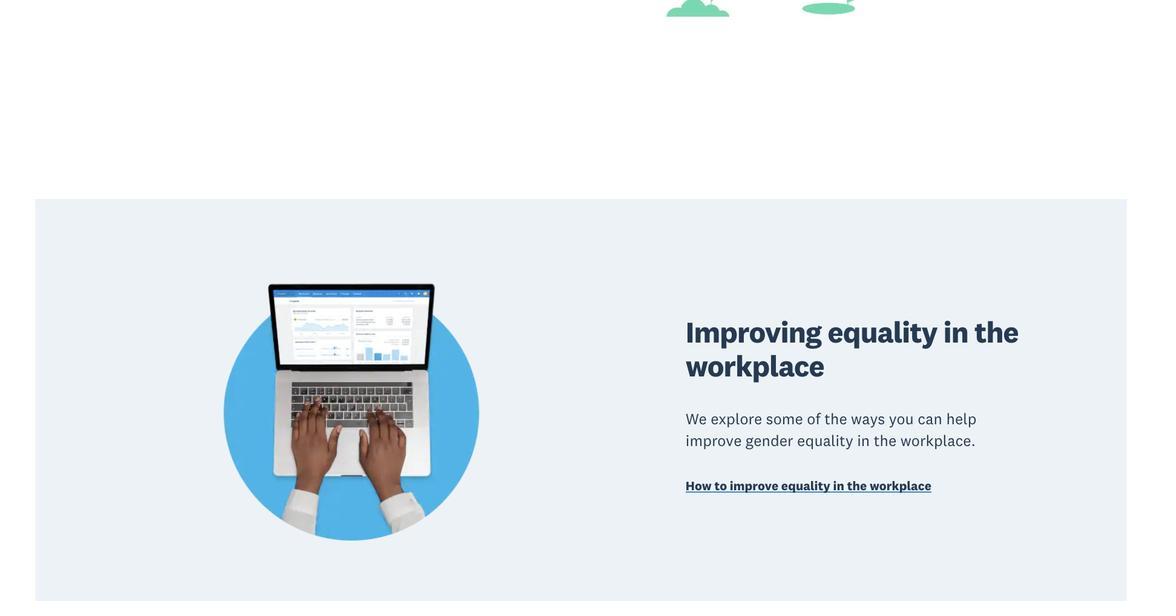 Task type: locate. For each thing, give the bounding box(es) containing it.
0 vertical spatial in
[[944, 313, 969, 350]]

workplace up explore
[[686, 347, 824, 384]]

in inside we explore some of the ways you can help improve gender equality in the workplace.
[[857, 431, 870, 451]]

in
[[944, 313, 969, 350], [857, 431, 870, 451], [833, 478, 845, 494]]

improve
[[686, 431, 742, 451], [730, 478, 779, 494]]

improve inside we explore some of the ways you can help improve gender equality in the workplace.
[[686, 431, 742, 451]]

of
[[807, 409, 821, 429]]

equality
[[828, 313, 938, 350], [797, 431, 854, 451], [781, 478, 831, 494]]

0 horizontal spatial in
[[833, 478, 845, 494]]

improving equality in the workplace
[[686, 313, 1019, 384]]

0 horizontal spatial workplace
[[686, 347, 824, 384]]

the inside improving equality in the workplace
[[975, 313, 1019, 350]]

improve right to
[[730, 478, 779, 494]]

workplace
[[686, 347, 824, 384], [870, 478, 932, 494]]

1 vertical spatial in
[[857, 431, 870, 451]]

the
[[975, 313, 1019, 350], [825, 409, 847, 429], [874, 431, 897, 451], [847, 478, 867, 494]]

explore
[[711, 409, 762, 429]]

1 vertical spatial equality
[[797, 431, 854, 451]]

0 vertical spatial improve
[[686, 431, 742, 451]]

workplace inside improving equality in the workplace
[[686, 347, 824, 384]]

improve down we
[[686, 431, 742, 451]]

ways
[[851, 409, 885, 429]]

how
[[686, 478, 712, 494]]

1 vertical spatial workplace
[[870, 478, 932, 494]]

how to improve equality in the workplace
[[686, 478, 932, 494]]

0 vertical spatial workplace
[[686, 347, 824, 384]]

2 vertical spatial equality
[[781, 478, 831, 494]]

2 horizontal spatial in
[[944, 313, 969, 350]]

workplace down workplace.
[[870, 478, 932, 494]]

workplace.
[[901, 431, 976, 451]]

0 vertical spatial equality
[[828, 313, 938, 350]]

1 horizontal spatial in
[[857, 431, 870, 451]]

1 vertical spatial improve
[[730, 478, 779, 494]]

in inside improving equality in the workplace
[[944, 313, 969, 350]]



Task type: describe. For each thing, give the bounding box(es) containing it.
equality inside we explore some of the ways you can help improve gender equality in the workplace.
[[797, 431, 854, 451]]

2 vertical spatial in
[[833, 478, 845, 494]]

1 horizontal spatial workplace
[[870, 478, 932, 494]]

grass and flowers on a sunny day. image
[[593, 0, 1035, 131]]

some
[[766, 409, 803, 429]]

how to improve equality in the workplace link
[[686, 478, 1035, 497]]

you
[[889, 409, 914, 429]]

can
[[918, 409, 943, 429]]

help
[[947, 409, 977, 429]]

we
[[686, 409, 707, 429]]

equality inside improving equality in the workplace
[[828, 313, 938, 350]]

equality inside the "how to improve equality in the workplace" link
[[781, 478, 831, 494]]

to
[[715, 478, 727, 494]]

we explore some of the ways you can help improve gender equality in the workplace.
[[686, 409, 977, 451]]

hands typing on laptop showing xero dashboard. image
[[128, 250, 570, 559]]

gender
[[746, 431, 794, 451]]

improving
[[686, 313, 822, 350]]



Task type: vqa. For each thing, say whether or not it's contained in the screenshot.
the Pay bills on the bottom left of page
no



